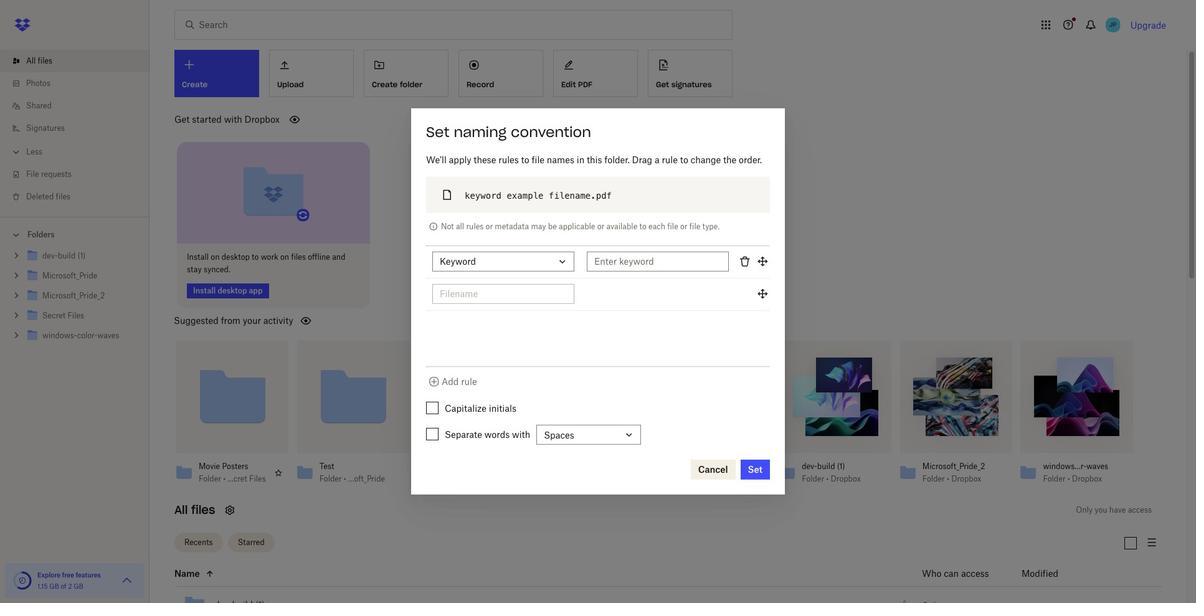 Task type: vqa. For each thing, say whether or not it's contained in the screenshot.
second 'the' from the right
no



Task type: describe. For each thing, give the bounding box(es) containing it.
1.15
[[37, 583, 48, 590]]

1 horizontal spatial file
[[668, 222, 679, 231]]

to inside install on desktop to work on files offline and stay synced.
[[252, 252, 259, 262]]

folder inside movie posters folder • …cret files
[[199, 474, 221, 483]]

separate
[[445, 430, 483, 440]]

all files list item
[[0, 50, 150, 72]]

folder • dropbox button for dev-
[[802, 474, 870, 484]]

movie
[[199, 462, 220, 471]]

to left change
[[681, 155, 689, 165]]

modified button
[[1022, 567, 1092, 582]]

file requests
[[26, 170, 72, 179]]

1 vertical spatial rules
[[467, 222, 484, 231]]

• inside the microsoft_pride_2 folder • dropbox
[[948, 474, 950, 483]]

record button
[[459, 50, 544, 97]]

free
[[62, 572, 74, 579]]

add rule button
[[427, 375, 477, 390]]

3 or from the left
[[681, 222, 688, 231]]

to down "set naming convention"
[[522, 155, 530, 165]]

create
[[372, 80, 398, 89]]

all
[[456, 222, 465, 231]]

folder • …oft_pride button
[[320, 474, 387, 484]]

edit pdf
[[562, 80, 593, 89]]

movie posters folder • …cret files
[[199, 462, 266, 483]]

of
[[61, 583, 66, 590]]

signatures
[[672, 80, 712, 89]]

features
[[76, 572, 101, 579]]

test
[[320, 462, 334, 471]]

to left the each at top right
[[640, 222, 647, 231]]

photos link
[[10, 72, 150, 95]]

set for set
[[748, 465, 763, 475]]

recents button
[[175, 533, 223, 553]]

name dev-build (1), modified 12/5/2023 2:18 pm, element
[[175, 587, 1163, 603]]

files up recents
[[191, 503, 215, 517]]

1 on from the left
[[211, 252, 220, 262]]

desktop
[[222, 252, 250, 262]]

name button
[[175, 567, 892, 582]]

stay
[[187, 265, 202, 274]]

files
[[249, 474, 266, 483]]

each
[[649, 222, 666, 231]]

keyword
[[465, 191, 502, 201]]

dev-build (1) button
[[802, 462, 870, 472]]

your
[[243, 315, 261, 326]]

dev-build (1) folder • dropbox
[[802, 462, 861, 483]]

offline
[[308, 252, 330, 262]]

deleted files
[[26, 192, 71, 201]]

folder.
[[605, 155, 630, 165]]

explore free features 1.15 gb of 2 gb
[[37, 572, 101, 590]]

not all rules or metadata may be applicable or available to each file or file type.
[[441, 222, 720, 231]]

• inside "test folder • …oft_pride"
[[344, 474, 346, 483]]

capitalize
[[445, 403, 487, 414]]

a
[[655, 155, 660, 165]]

synced.
[[204, 265, 231, 274]]

set naming convention
[[426, 123, 592, 141]]

create folder button
[[364, 50, 449, 97]]

change
[[691, 155, 721, 165]]

convention
[[511, 123, 592, 141]]

less
[[26, 147, 42, 156]]

file requests link
[[10, 163, 150, 186]]

and
[[332, 252, 346, 262]]

Filename text field
[[440, 287, 567, 301]]

folder • dropbox button for microsoft_pride_2
[[923, 474, 990, 484]]

microsoft_pride_2 button
[[923, 462, 990, 472]]

1 horizontal spatial all
[[175, 503, 188, 517]]

• inside dev-build (1) folder • dropbox
[[827, 474, 829, 483]]

less image
[[10, 146, 22, 158]]

file
[[26, 170, 39, 179]]

edit
[[562, 80, 576, 89]]

deleted files link
[[10, 186, 150, 208]]

get signatures button
[[648, 50, 733, 97]]

with for started
[[224, 114, 242, 125]]

0 vertical spatial rules
[[499, 155, 519, 165]]

filename.pdf
[[549, 191, 612, 201]]

example
[[507, 191, 544, 201]]

all files link
[[10, 50, 150, 72]]

get for get started with dropbox
[[175, 114, 190, 125]]

all files inside list item
[[26, 56, 52, 65]]

deleted
[[26, 192, 54, 201]]

order.
[[739, 155, 762, 165]]

folder inside "test folder • …oft_pride"
[[320, 474, 342, 483]]

who can access
[[923, 569, 990, 579]]

pdf
[[579, 80, 593, 89]]

set naming convention dialog
[[411, 108, 785, 495]]

activity
[[264, 315, 293, 326]]

cancel
[[699, 465, 728, 475]]

these
[[474, 155, 496, 165]]

2 on from the left
[[281, 252, 289, 262]]

be
[[548, 222, 557, 231]]

starred
[[238, 538, 265, 547]]

get signatures
[[656, 80, 712, 89]]

keyword button
[[426, 247, 771, 279]]

folder inside the microsoft_pride folder • dropbox
[[682, 474, 704, 483]]

keyword
[[440, 256, 476, 267]]

build
[[818, 462, 836, 471]]

type.
[[703, 222, 720, 231]]

2
[[68, 583, 72, 590]]

may
[[531, 222, 546, 231]]

table containing name
[[157, 562, 1163, 603]]

waves
[[1087, 462, 1109, 471]]

suggested from your activity
[[174, 315, 293, 326]]

set for set naming convention
[[426, 123, 450, 141]]

signatures link
[[10, 117, 150, 140]]

dropbox for microsoft_pride folder • dropbox
[[711, 474, 741, 483]]



Task type: locate. For each thing, give the bounding box(es) containing it.
shared link
[[10, 95, 150, 117]]

or left "metadata"
[[486, 222, 493, 231]]

6 folder from the left
[[1044, 474, 1066, 483]]

folder down 'windows…r-'
[[1044, 474, 1066, 483]]

0 vertical spatial with
[[224, 114, 242, 125]]

this
[[587, 155, 603, 165]]

applicable
[[559, 222, 596, 231]]

files inside list item
[[38, 56, 52, 65]]

folder
[[199, 474, 221, 483], [320, 474, 342, 483], [682, 474, 704, 483], [802, 474, 825, 483], [923, 474, 946, 483], [1044, 474, 1066, 483]]

on right work
[[281, 252, 289, 262]]

1 horizontal spatial with
[[512, 430, 531, 440]]

get started with dropbox
[[175, 114, 280, 125]]

1 vertical spatial all
[[175, 503, 188, 517]]

or
[[486, 222, 493, 231], [598, 222, 605, 231], [681, 222, 688, 231]]

dropbox inside windows…r-waves folder • dropbox
[[1073, 474, 1103, 483]]

file left names at the left top
[[532, 155, 545, 165]]

name
[[175, 569, 200, 579]]

4 folder • dropbox button from the left
[[1044, 474, 1111, 484]]

with for words
[[512, 430, 531, 440]]

folder down microsoft_pride
[[682, 474, 704, 483]]

movie posters button
[[199, 462, 266, 472]]

gb
[[49, 583, 59, 590], [74, 583, 83, 590]]

1 vertical spatial set
[[748, 465, 763, 475]]

0 vertical spatial all files
[[26, 56, 52, 65]]

access right have
[[1129, 505, 1153, 515]]

upgrade
[[1131, 20, 1167, 30]]

0 vertical spatial set
[[426, 123, 450, 141]]

Keyword button
[[433, 252, 575, 272]]

(1)
[[838, 462, 846, 471]]

folder
[[400, 80, 423, 89]]

0 horizontal spatial on
[[211, 252, 220, 262]]

shared
[[26, 101, 52, 110]]

1 horizontal spatial or
[[598, 222, 605, 231]]

with inside set naming convention dialog
[[512, 430, 531, 440]]

names
[[547, 155, 575, 165]]

file right the each at top right
[[668, 222, 679, 231]]

all files up recents
[[175, 503, 215, 517]]

5 • from the left
[[948, 474, 950, 483]]

0 horizontal spatial rules
[[467, 222, 484, 231]]

rule inside button
[[461, 377, 477, 387]]

folder down test
[[320, 474, 342, 483]]

0 horizontal spatial all
[[26, 56, 36, 65]]

all inside list item
[[26, 56, 36, 65]]

get left started
[[175, 114, 190, 125]]

dev-
[[802, 462, 818, 471]]

rule right a
[[662, 155, 678, 165]]

• inside movie posters folder • …cret files
[[223, 474, 226, 483]]

list
[[0, 42, 150, 217]]

• down test button
[[344, 474, 346, 483]]

1 folder • dropbox button from the left
[[682, 474, 749, 484]]

3 folder • dropbox button from the left
[[923, 474, 990, 484]]

started
[[192, 114, 222, 125]]

or right the each at top right
[[681, 222, 688, 231]]

rules right all
[[467, 222, 484, 231]]

2 • from the left
[[344, 474, 346, 483]]

2 horizontal spatial or
[[681, 222, 688, 231]]

only
[[1077, 505, 1093, 515]]

dropbox down windows…r-waves button
[[1073, 474, 1103, 483]]

3 folder from the left
[[682, 474, 704, 483]]

photos
[[26, 79, 50, 88]]

dropbox right started
[[245, 114, 280, 125]]

• down microsoft_pride_2
[[948, 474, 950, 483]]

file left type.
[[690, 222, 701, 231]]

2 folder from the left
[[320, 474, 342, 483]]

rule
[[662, 155, 678, 165], [461, 377, 477, 387]]

file
[[532, 155, 545, 165], [668, 222, 679, 231], [690, 222, 701, 231]]

0 horizontal spatial all files
[[26, 56, 52, 65]]

dropbox down (1)
[[831, 474, 861, 483]]

6 • from the left
[[1068, 474, 1071, 483]]

• left the …cret
[[223, 474, 226, 483]]

• down 'windows…r-'
[[1068, 474, 1071, 483]]

1 vertical spatial access
[[962, 569, 990, 579]]

microsoft_pride_2 folder • dropbox
[[923, 462, 986, 483]]

0 horizontal spatial gb
[[49, 583, 59, 590]]

table
[[157, 562, 1163, 603]]

3 • from the left
[[706, 474, 709, 483]]

recents
[[185, 538, 213, 547]]

windows…r-waves button
[[1044, 462, 1111, 472]]

install
[[187, 252, 209, 262]]

only you have access
[[1077, 505, 1153, 515]]

install on desktop to work on files offline and stay synced.
[[187, 252, 346, 274]]

1 horizontal spatial gb
[[74, 583, 83, 590]]

set inside button
[[748, 465, 763, 475]]

•
[[223, 474, 226, 483], [344, 474, 346, 483], [706, 474, 709, 483], [827, 474, 829, 483], [948, 474, 950, 483], [1068, 474, 1071, 483]]

1 horizontal spatial get
[[656, 80, 670, 89]]

or left available
[[598, 222, 605, 231]]

dropbox inside the microsoft_pride folder • dropbox
[[711, 474, 741, 483]]

quota usage element
[[12, 571, 32, 591]]

with right started
[[224, 114, 242, 125]]

dropbox inside the microsoft_pride_2 folder • dropbox
[[952, 474, 982, 483]]

the
[[724, 155, 737, 165]]

get for get signatures
[[656, 80, 670, 89]]

2 horizontal spatial file
[[690, 222, 701, 231]]

files inside install on desktop to work on files offline and stay synced.
[[291, 252, 306, 262]]

0 vertical spatial get
[[656, 80, 670, 89]]

folder inside the microsoft_pride_2 folder • dropbox
[[923, 474, 946, 483]]

drag
[[632, 155, 653, 165]]

requests
[[41, 170, 72, 179]]

1 • from the left
[[223, 474, 226, 483]]

• inside windows…r-waves folder • dropbox
[[1068, 474, 1071, 483]]

access right can on the bottom
[[962, 569, 990, 579]]

1 horizontal spatial access
[[1129, 505, 1153, 515]]

1 vertical spatial rule
[[461, 377, 477, 387]]

all files
[[26, 56, 52, 65], [175, 503, 215, 517]]

folder inside windows…r-waves folder • dropbox
[[1044, 474, 1066, 483]]

signatures
[[26, 123, 65, 133]]

list containing all files
[[0, 42, 150, 217]]

dropbox for microsoft_pride_2 folder • dropbox
[[952, 474, 982, 483]]

folder • dropbox button for windows…r-
[[1044, 474, 1111, 484]]

0 horizontal spatial access
[[962, 569, 990, 579]]

4 folder from the left
[[802, 474, 825, 483]]

all up photos
[[26, 56, 36, 65]]

1 vertical spatial all files
[[175, 503, 215, 517]]

from
[[221, 315, 241, 326]]

get left signatures
[[656, 80, 670, 89]]

modified
[[1022, 569, 1059, 579]]

suggested
[[174, 315, 219, 326]]

we'll
[[426, 155, 447, 165]]

you
[[1095, 505, 1108, 515]]

dropbox inside dev-build (1) folder • dropbox
[[831, 474, 861, 483]]

• down build
[[827, 474, 829, 483]]

add to starred image
[[898, 598, 913, 603]]

• inside the microsoft_pride folder • dropbox
[[706, 474, 709, 483]]

0 horizontal spatial with
[[224, 114, 242, 125]]

on
[[211, 252, 220, 262], [281, 252, 289, 262]]

1 horizontal spatial set
[[748, 465, 763, 475]]

separate words with
[[445, 430, 531, 440]]

1 folder from the left
[[199, 474, 221, 483]]

gb left of
[[49, 583, 59, 590]]

dropbox image
[[10, 12, 35, 37]]

…oft_pride
[[348, 474, 385, 483]]

microsoft_pride button
[[682, 462, 749, 472]]

files right deleted
[[56, 192, 71, 201]]

5 folder from the left
[[923, 474, 946, 483]]

on up synced. at top left
[[211, 252, 220, 262]]

folders button
[[0, 225, 150, 244]]

folder inside dev-build (1) folder • dropbox
[[802, 474, 825, 483]]

folder down movie
[[199, 474, 221, 483]]

1 vertical spatial get
[[175, 114, 190, 125]]

dropbox down microsoft_pride button
[[711, 474, 741, 483]]

to left work
[[252, 252, 259, 262]]

rule right add
[[461, 377, 477, 387]]

apply
[[449, 155, 472, 165]]

1 horizontal spatial on
[[281, 252, 289, 262]]

set right cancel
[[748, 465, 763, 475]]

in
[[577, 155, 585, 165]]

• down microsoft_pride
[[706, 474, 709, 483]]

0 horizontal spatial rule
[[461, 377, 477, 387]]

test folder • …oft_pride
[[320, 462, 385, 483]]

dropbox
[[245, 114, 280, 125], [711, 474, 741, 483], [831, 474, 861, 483], [952, 474, 982, 483], [1073, 474, 1103, 483]]

group
[[0, 244, 150, 355]]

1 gb from the left
[[49, 583, 59, 590]]

Enter keyword text field
[[595, 255, 722, 269]]

set up we'll
[[426, 123, 450, 141]]

gb right 2
[[74, 583, 83, 590]]

files
[[38, 56, 52, 65], [56, 192, 71, 201], [291, 252, 306, 262], [191, 503, 215, 517]]

folder • dropbox button down microsoft_pride_2 'button'
[[923, 474, 990, 484]]

with right words
[[512, 430, 531, 440]]

folder • dropbox button down microsoft_pride button
[[682, 474, 749, 484]]

2 or from the left
[[598, 222, 605, 231]]

posters
[[222, 462, 248, 471]]

all files up photos
[[26, 56, 52, 65]]

naming
[[454, 123, 507, 141]]

0 vertical spatial all
[[26, 56, 36, 65]]

folder • dropbox button down dev-build (1) button
[[802, 474, 870, 484]]

microsoft_pride folder • dropbox
[[682, 462, 741, 483]]

1 or from the left
[[486, 222, 493, 231]]

0 horizontal spatial or
[[486, 222, 493, 231]]

1 horizontal spatial rule
[[662, 155, 678, 165]]

we'll apply these rules to file names in this folder. drag a rule to change the order.
[[426, 155, 762, 165]]

access inside table
[[962, 569, 990, 579]]

2 gb from the left
[[74, 583, 83, 590]]

files up photos
[[38, 56, 52, 65]]

4 • from the left
[[827, 474, 829, 483]]

folder • dropbox button for microsoft_pride
[[682, 474, 749, 484]]

1 vertical spatial with
[[512, 430, 531, 440]]

folder • dropbox button down windows…r-waves button
[[1044, 474, 1111, 484]]

spaces
[[544, 430, 575, 440]]

dropbox for get started with dropbox
[[245, 114, 280, 125]]

can
[[945, 569, 959, 579]]

0 horizontal spatial file
[[532, 155, 545, 165]]

get inside button
[[656, 80, 670, 89]]

folder down microsoft_pride_2
[[923, 474, 946, 483]]

folder down the dev-
[[802, 474, 825, 483]]

rules right these
[[499, 155, 519, 165]]

1 horizontal spatial all files
[[175, 503, 215, 517]]

…cret
[[228, 474, 247, 483]]

microsoft_pride_2
[[923, 462, 986, 471]]

0 horizontal spatial get
[[175, 114, 190, 125]]

set button
[[741, 460, 771, 480]]

all up recents
[[175, 503, 188, 517]]

0 horizontal spatial set
[[426, 123, 450, 141]]

with
[[224, 114, 242, 125], [512, 430, 531, 440]]

2 folder • dropbox button from the left
[[802, 474, 870, 484]]

windows…r-
[[1044, 462, 1087, 471]]

Spaces button
[[537, 425, 642, 445]]

files left 'offline'
[[291, 252, 306, 262]]

dropbox down microsoft_pride_2 'button'
[[952, 474, 982, 483]]

0 vertical spatial rule
[[662, 155, 678, 165]]

available
[[607, 222, 638, 231]]

folders
[[27, 230, 55, 239]]

0 vertical spatial access
[[1129, 505, 1153, 515]]

keyword example filename.pdf
[[465, 191, 612, 201]]

rules
[[499, 155, 519, 165], [467, 222, 484, 231]]

explore
[[37, 572, 61, 579]]

1 horizontal spatial rules
[[499, 155, 519, 165]]

test button
[[320, 462, 387, 472]]



